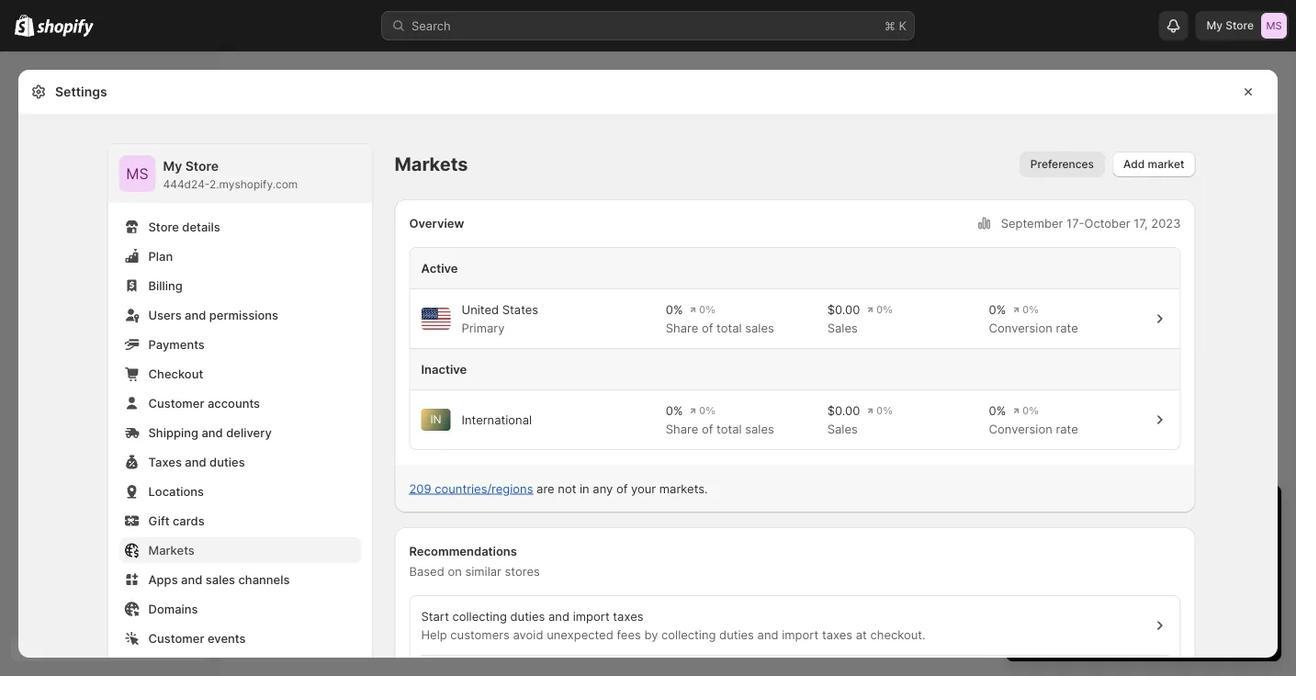 Task type: vqa. For each thing, say whether or not it's contained in the screenshot.
topmost 0/1
no



Task type: locate. For each thing, give the bounding box(es) containing it.
1 vertical spatial conversion rate
[[990, 422, 1079, 436]]

1 vertical spatial in
[[1122, 501, 1137, 524]]

features
[[1196, 590, 1243, 604]]

to
[[1066, 535, 1078, 549], [1158, 572, 1169, 586]]

2 horizontal spatial duties
[[720, 628, 755, 642]]

1 share of total sales from the top
[[666, 321, 775, 335]]

conversion rate down change in conversion rate image
[[990, 321, 1079, 335]]

markets up overview
[[395, 153, 468, 176]]

0 vertical spatial conversion rate
[[990, 321, 1079, 335]]

0 horizontal spatial store
[[148, 220, 179, 234]]

2 vertical spatial store
[[148, 220, 179, 234]]

apps
[[148, 573, 178, 587]]

trial
[[1186, 501, 1218, 524]]

in right not
[[580, 482, 590, 496]]

ms button
[[119, 155, 156, 192]]

your up get:
[[1142, 501, 1180, 524]]

1 vertical spatial collecting
[[662, 628, 716, 642]]

my store image
[[1262, 13, 1288, 39], [119, 155, 156, 192]]

my store image left 444d24-
[[119, 155, 156, 192]]

switch
[[1025, 535, 1063, 549]]

0 horizontal spatial markets
[[148, 543, 195, 557]]

2 change in share of total sales image from the top
[[691, 404, 716, 418]]

my
[[1207, 19, 1223, 32], [163, 159, 182, 174]]

at
[[856, 628, 868, 642]]

0 vertical spatial my
[[1207, 19, 1223, 32]]

0 vertical spatial conversion
[[990, 321, 1053, 335]]

conversion down change in conversion rate icon
[[990, 422, 1053, 436]]

0 vertical spatial markets
[[395, 153, 468, 176]]

import up unexpected
[[573, 609, 610, 624]]

0 vertical spatial $0.00
[[828, 302, 861, 317]]

customer down the domains
[[148, 631, 204, 646]]

2 $0.00 from the top
[[828, 404, 861, 418]]

0 horizontal spatial my store image
[[119, 155, 156, 192]]

1 vertical spatial change in share of total sales image
[[691, 404, 716, 418]]

store inside my store 444d24-2.myshopify.com
[[185, 159, 219, 174]]

0 horizontal spatial shopify image
[[15, 14, 34, 37]]

1 horizontal spatial shopify image
[[37, 19, 94, 37]]

my store
[[1207, 19, 1255, 32]]

preferences
[[1031, 158, 1095, 171]]

september 17-october 17, 2023
[[1002, 216, 1182, 230]]

1 vertical spatial my store image
[[119, 155, 156, 192]]

1 change in share of total sales image from the top
[[691, 302, 716, 317]]

0 vertical spatial rate
[[1057, 321, 1079, 335]]

1 rate from the top
[[1057, 321, 1079, 335]]

taxes up fees
[[613, 609, 644, 624]]

any
[[593, 482, 613, 496]]

of for inactive
[[702, 422, 714, 436]]

in inside dialog
[[580, 482, 590, 496]]

2 share of total sales from the top
[[666, 422, 775, 436]]

duties down shipping and delivery link at the bottom left
[[210, 455, 245, 469]]

change in share of total sales image for active
[[691, 302, 716, 317]]

conversion down change in conversion rate image
[[990, 321, 1053, 335]]

my store image right my store
[[1262, 13, 1288, 39]]

add
[[1124, 158, 1146, 171]]

plan down bonus at the bottom of the page
[[1159, 624, 1181, 637]]

and inside apps and sales channels link
[[181, 573, 203, 587]]

0 horizontal spatial in
[[580, 482, 590, 496]]

1 horizontal spatial markets
[[395, 153, 468, 176]]

1 vertical spatial duties
[[511, 609, 545, 624]]

1 conversion rate from the top
[[990, 321, 1079, 335]]

unexpected
[[547, 628, 614, 642]]

2 horizontal spatial store
[[1226, 19, 1255, 32]]

share
[[666, 321, 699, 335], [666, 422, 699, 436]]

taxes
[[613, 609, 644, 624], [823, 628, 853, 642]]

cards
[[173, 514, 205, 528]]

share for active
[[666, 321, 699, 335]]

1 vertical spatial customer
[[148, 631, 204, 646]]

1 vertical spatial share
[[666, 422, 699, 436]]

sales for inactive
[[746, 422, 775, 436]]

1 vertical spatial plan
[[1159, 624, 1181, 637]]

plan right paid
[[1119, 535, 1143, 549]]

markets
[[395, 153, 468, 176], [148, 543, 195, 557]]

k
[[899, 18, 907, 33]]

my for my store
[[1207, 19, 1223, 32]]

1 horizontal spatial store
[[185, 159, 219, 174]]

help
[[421, 628, 447, 642]]

1 sales from the top
[[828, 321, 858, 335]]

1 horizontal spatial collecting
[[662, 628, 716, 642]]

1 share from the top
[[666, 321, 699, 335]]

customer down "checkout" at bottom
[[148, 396, 204, 410]]

1 customer from the top
[[148, 396, 204, 410]]

0 vertical spatial to
[[1066, 535, 1078, 549]]

change in share of total sales image
[[691, 302, 716, 317], [691, 404, 716, 418]]

0 horizontal spatial taxes
[[613, 609, 644, 624]]

checkout.
[[871, 628, 926, 642]]

taxes
[[148, 455, 182, 469]]

markets.
[[660, 482, 708, 496]]

conversion rate down change in conversion rate icon
[[990, 422, 1079, 436]]

of
[[702, 321, 714, 335], [702, 422, 714, 436], [617, 482, 628, 496]]

1 vertical spatial rate
[[1057, 422, 1079, 436]]

0 horizontal spatial my
[[163, 159, 182, 174]]

1 horizontal spatial plan
[[1159, 624, 1181, 637]]

2 vertical spatial sales
[[206, 573, 235, 587]]

a
[[1081, 535, 1088, 549]]

duties right by
[[720, 628, 755, 642]]

change in conversion rate image
[[1014, 302, 1039, 317]]

0 vertical spatial customer
[[148, 396, 204, 410]]

0 horizontal spatial collecting
[[453, 609, 507, 624]]

2 vertical spatial duties
[[720, 628, 755, 642]]

1 vertical spatial to
[[1158, 572, 1169, 586]]

your left markets.
[[632, 482, 656, 496]]

pick your plan
[[1107, 624, 1181, 637]]

total for inactive
[[717, 422, 742, 436]]

$0.00
[[828, 302, 861, 317], [828, 404, 861, 418]]

import left 'at'
[[782, 628, 819, 642]]

customer
[[148, 396, 204, 410], [148, 631, 204, 646]]

1 horizontal spatial import
[[782, 628, 819, 642]]

your
[[632, 482, 656, 496], [1142, 501, 1180, 524], [1234, 572, 1259, 586], [1133, 624, 1156, 637]]

1 horizontal spatial my store image
[[1262, 13, 1288, 39]]

taxes and duties
[[148, 455, 245, 469]]

customer for customer accounts
[[148, 396, 204, 410]]

change in conversion rate image
[[1014, 404, 1039, 418]]

conversion
[[990, 321, 1053, 335], [990, 422, 1053, 436]]

sales
[[746, 321, 775, 335], [746, 422, 775, 436], [206, 573, 235, 587]]

0 vertical spatial duties
[[210, 455, 245, 469]]

1 $0.00 from the top
[[828, 302, 861, 317]]

total
[[717, 321, 742, 335], [717, 422, 742, 436]]

and inside taxes and duties link
[[185, 455, 206, 469]]

0 vertical spatial share of total sales
[[666, 321, 775, 335]]

2 share from the top
[[666, 422, 699, 436]]

collecting up customers
[[453, 609, 507, 624]]

dialog
[[1286, 52, 1297, 677]]

3 days left in your trial
[[1025, 501, 1218, 524]]

gift
[[148, 514, 170, 528]]

get:
[[1171, 535, 1192, 549]]

pick
[[1107, 624, 1130, 637]]

to left "a"
[[1066, 535, 1078, 549]]

store
[[1226, 19, 1255, 32], [185, 159, 219, 174], [148, 220, 179, 234]]

$0.00 left change in sales image
[[828, 302, 861, 317]]

locations link
[[119, 479, 362, 505]]

checkout
[[148, 367, 203, 381]]

collecting right by
[[662, 628, 716, 642]]

0 horizontal spatial plan
[[1119, 535, 1143, 549]]

share for inactive
[[666, 422, 699, 436]]

your up features
[[1234, 572, 1259, 586]]

sales
[[828, 321, 858, 335], [828, 422, 858, 436]]

duties inside shop settings menu element
[[210, 455, 245, 469]]

conversion rate for active
[[990, 321, 1079, 335]]

1 vertical spatial my
[[163, 159, 182, 174]]

to up bonus at the bottom of the page
[[1158, 572, 1169, 586]]

1 conversion from the top
[[990, 321, 1053, 335]]

1 vertical spatial import
[[782, 628, 819, 642]]

1 vertical spatial total
[[717, 422, 742, 436]]

2 sales from the top
[[828, 422, 858, 436]]

apps and sales channels link
[[119, 567, 362, 593]]

0 vertical spatial store
[[1226, 19, 1255, 32]]

markets down gift cards
[[148, 543, 195, 557]]

1 vertical spatial sales
[[746, 422, 775, 436]]

1 vertical spatial store
[[185, 159, 219, 174]]

duties for and
[[210, 455, 245, 469]]

pick your plan link
[[1025, 618, 1264, 643]]

taxes left 'at'
[[823, 628, 853, 642]]

1 vertical spatial taxes
[[823, 628, 853, 642]]

shopify image
[[15, 14, 34, 37], [37, 19, 94, 37]]

1 vertical spatial sales
[[828, 422, 858, 436]]

rate
[[1057, 321, 1079, 335], [1057, 422, 1079, 436]]

conversion rate for inactive
[[990, 422, 1079, 436]]

0 vertical spatial sales
[[746, 321, 775, 335]]

2.myshopify.com
[[210, 178, 298, 191]]

$0.00 left change in sales icon
[[828, 404, 861, 418]]

add market button
[[1113, 152, 1196, 177]]

0 vertical spatial plan
[[1119, 535, 1143, 549]]

to customize your online store and add bonus features
[[1040, 572, 1259, 604]]

2 total from the top
[[717, 422, 742, 436]]

conversion for inactive
[[990, 422, 1053, 436]]

1 vertical spatial markets
[[148, 543, 195, 557]]

1 total from the top
[[717, 321, 742, 335]]

1 vertical spatial $0.00
[[828, 404, 861, 418]]

store for my store
[[1226, 19, 1255, 32]]

1 horizontal spatial my
[[1207, 19, 1223, 32]]

gift cards
[[148, 514, 205, 528]]

17-
[[1067, 216, 1085, 230]]

my store 444d24-2.myshopify.com
[[163, 159, 298, 191]]

markets link
[[119, 538, 362, 563]]

states
[[503, 302, 539, 317]]

0 horizontal spatial import
[[573, 609, 610, 624]]

1 vertical spatial share of total sales
[[666, 422, 775, 436]]

based
[[409, 564, 445, 579]]

17,
[[1134, 216, 1149, 230]]

duties up avoid
[[511, 609, 545, 624]]

conversion rate
[[990, 321, 1079, 335], [990, 422, 1079, 436]]

sales for inactive
[[828, 422, 858, 436]]

1 horizontal spatial to
[[1158, 572, 1169, 586]]

0 vertical spatial total
[[717, 321, 742, 335]]

0 vertical spatial import
[[573, 609, 610, 624]]

0 horizontal spatial duties
[[210, 455, 245, 469]]

2 customer from the top
[[148, 631, 204, 646]]

shipping and delivery
[[148, 426, 272, 440]]

your inside the settings dialog
[[632, 482, 656, 496]]

0 vertical spatial of
[[702, 321, 714, 335]]

my for my store 444d24-2.myshopify.com
[[163, 159, 182, 174]]

in right left in the right of the page
[[1122, 501, 1137, 524]]

3 days left in your trial button
[[1006, 485, 1282, 524]]

and
[[185, 308, 206, 322], [202, 426, 223, 440], [185, 455, 206, 469], [1146, 535, 1167, 549], [181, 573, 203, 587], [1109, 590, 1130, 604], [549, 609, 570, 624], [758, 628, 779, 642]]

1 vertical spatial of
[[702, 422, 714, 436]]

my inside my store 444d24-2.myshopify.com
[[163, 159, 182, 174]]

channels
[[238, 573, 290, 587]]

2 conversion from the top
[[990, 422, 1053, 436]]

duties
[[210, 455, 245, 469], [511, 609, 545, 624], [720, 628, 755, 642]]

0 vertical spatial share
[[666, 321, 699, 335]]

1 horizontal spatial duties
[[511, 609, 545, 624]]

collecting
[[453, 609, 507, 624], [662, 628, 716, 642]]

2 rate from the top
[[1057, 422, 1079, 436]]

0 vertical spatial sales
[[828, 321, 858, 335]]

accounts
[[208, 396, 260, 410]]

1 vertical spatial conversion
[[990, 422, 1053, 436]]

2 conversion rate from the top
[[990, 422, 1079, 436]]

store
[[1077, 590, 1106, 604]]

0 vertical spatial change in share of total sales image
[[691, 302, 716, 317]]

1 horizontal spatial in
[[1122, 501, 1137, 524]]

preferences link
[[1020, 152, 1106, 177]]

0 vertical spatial in
[[580, 482, 590, 496]]



Task type: describe. For each thing, give the bounding box(es) containing it.
and inside users and permissions link
[[185, 308, 206, 322]]

your inside dropdown button
[[1142, 501, 1180, 524]]

are
[[537, 482, 555, 496]]

september
[[1002, 216, 1064, 230]]

change in sales image
[[868, 302, 893, 317]]

sales for active
[[828, 321, 858, 335]]

in inside dropdown button
[[1122, 501, 1137, 524]]

0 horizontal spatial to
[[1066, 535, 1078, 549]]

permissions
[[209, 308, 278, 322]]

international
[[462, 413, 532, 427]]

0 vertical spatial my store image
[[1262, 13, 1288, 39]]

october
[[1085, 216, 1131, 230]]

days
[[1042, 501, 1083, 524]]

market
[[1149, 158, 1185, 171]]

payments link
[[119, 332, 362, 358]]

primary
[[462, 321, 505, 335]]

inactive
[[421, 362, 467, 376]]

209 countries/regions are not in any of your markets.
[[409, 482, 708, 496]]

sales for active
[[746, 321, 775, 335]]

store for my store 444d24-2.myshopify.com
[[185, 159, 219, 174]]

conversion for active
[[990, 321, 1053, 335]]

billing link
[[119, 273, 362, 299]]

start
[[421, 609, 449, 624]]

countries/regions
[[435, 482, 534, 496]]

users
[[148, 308, 182, 322]]

2 vertical spatial of
[[617, 482, 628, 496]]

your right the pick
[[1133, 624, 1156, 637]]

settings dialog
[[18, 70, 1279, 677]]

search
[[412, 18, 451, 33]]

customer events
[[148, 631, 246, 646]]

start collecting duties and import taxes help customers avoid unexpected fees by collecting duties and import taxes at checkout.
[[421, 609, 926, 642]]

store details link
[[119, 214, 362, 240]]

apps and sales channels
[[148, 573, 290, 587]]

change in sales image
[[868, 404, 893, 418]]

domains link
[[119, 597, 362, 622]]

billing
[[148, 279, 183, 293]]

my store image inside shop settings menu element
[[119, 155, 156, 192]]

gift cards link
[[119, 508, 362, 534]]

duties for collecting
[[511, 609, 545, 624]]

delivery
[[226, 426, 272, 440]]

rate for inactive
[[1057, 422, 1079, 436]]

1 horizontal spatial taxes
[[823, 628, 853, 642]]

checkout link
[[119, 361, 362, 387]]

plan link
[[119, 244, 362, 269]]

united states primary
[[462, 302, 539, 335]]

⌘
[[885, 18, 896, 33]]

add market
[[1124, 158, 1185, 171]]

online
[[1040, 590, 1073, 604]]

0 vertical spatial collecting
[[453, 609, 507, 624]]

recommendations based on similar stores
[[409, 544, 540, 579]]

customer events link
[[119, 626, 362, 652]]

switch to a paid plan and get:
[[1025, 535, 1192, 549]]

in
[[431, 413, 442, 426]]

shop settings menu element
[[108, 144, 373, 677]]

3
[[1025, 501, 1037, 524]]

by
[[645, 628, 659, 642]]

sales inside shop settings menu element
[[206, 573, 235, 587]]

⌘ k
[[885, 18, 907, 33]]

0 vertical spatial taxes
[[613, 609, 644, 624]]

$0.00 for inactive
[[828, 404, 861, 418]]

markets inside shop settings menu element
[[148, 543, 195, 557]]

customer for customer events
[[148, 631, 204, 646]]

rate for active
[[1057, 321, 1079, 335]]

users and permissions link
[[119, 302, 362, 328]]

bonus
[[1158, 590, 1193, 604]]

shipping and delivery link
[[119, 420, 362, 446]]

of for active
[[702, 321, 714, 335]]

recommendations
[[409, 544, 517, 558]]

not
[[558, 482, 577, 496]]

$0.00 for active
[[828, 302, 861, 317]]

payments
[[148, 337, 205, 352]]

details
[[182, 220, 220, 234]]

total for active
[[717, 321, 742, 335]]

share of total sales for inactive
[[666, 422, 775, 436]]

locations
[[148, 484, 204, 499]]

and inside to customize your online store and add bonus features
[[1109, 590, 1130, 604]]

overview
[[409, 216, 464, 230]]

customer accounts link
[[119, 391, 362, 416]]

3 days left in your trial element
[[1006, 533, 1282, 662]]

change in share of total sales image for inactive
[[691, 404, 716, 418]]

events
[[208, 631, 246, 646]]

customize
[[1173, 572, 1230, 586]]

left
[[1088, 501, 1117, 524]]

united
[[462, 302, 499, 317]]

paid
[[1091, 535, 1116, 549]]

and inside shipping and delivery link
[[202, 426, 223, 440]]

209
[[409, 482, 432, 496]]

domains
[[148, 602, 198, 616]]

share of total sales for active
[[666, 321, 775, 335]]

users and permissions
[[148, 308, 278, 322]]

taxes and duties link
[[119, 449, 362, 475]]

your inside to customize your online store and add bonus features
[[1234, 572, 1259, 586]]

shipping
[[148, 426, 199, 440]]

avoid
[[513, 628, 544, 642]]

2023
[[1152, 216, 1182, 230]]

to inside to customize your online store and add bonus features
[[1158, 572, 1169, 586]]

stores
[[505, 564, 540, 579]]

444d24-
[[163, 178, 210, 191]]

store details
[[148, 220, 220, 234]]

similar
[[465, 564, 502, 579]]

plan
[[148, 249, 173, 263]]



